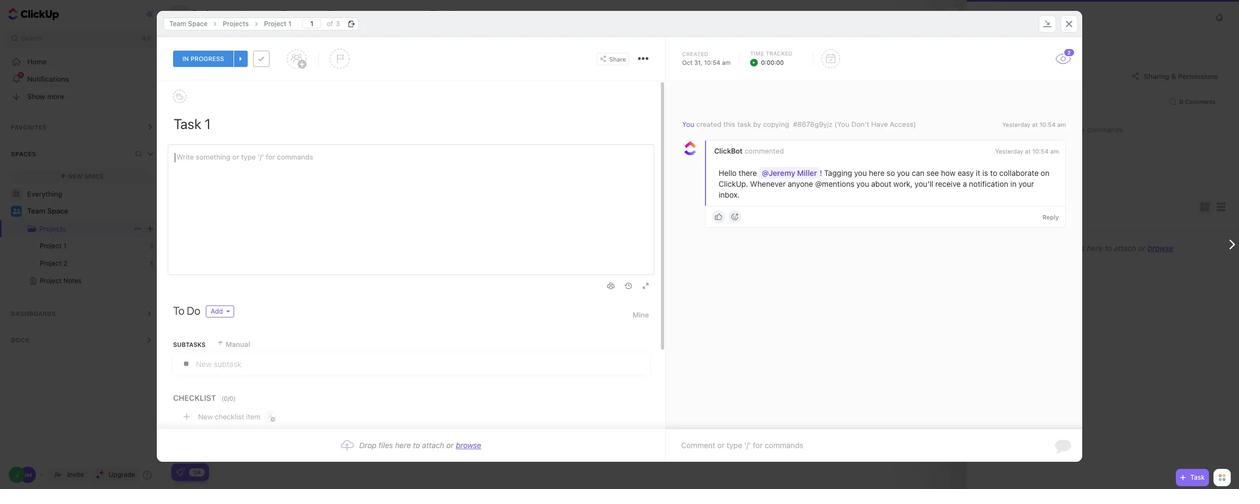 Task type: locate. For each thing, give the bounding box(es) containing it.
2 horizontal spatial team space
[[984, 14, 1019, 21]]

+ down the checklist (0/0)
[[204, 417, 208, 424]]

0 vertical spatial to
[[991, 168, 998, 178]]

add
[[211, 307, 223, 315]]

⌘k
[[141, 34, 151, 42]]

team space link left minimize task image on the right top of the page
[[984, 14, 1019, 21]]

yesterday for clickbot commented
[[996, 148, 1024, 155]]

set priority element
[[330, 49, 350, 69]]

0 horizontal spatial team space link
[[27, 203, 154, 220]]

1 horizontal spatial search
[[183, 33, 204, 41]]

everything
[[27, 189, 62, 198]]

work,
[[894, 179, 913, 189]]

#8678g9yjz
[[793, 120, 833, 129]]

31,
[[695, 59, 703, 66]]

Edit task name text field
[[174, 114, 649, 133]]

onboarding checklist button element
[[176, 468, 185, 477]]

1 horizontal spatial team
[[169, 19, 186, 28]]

in
[[183, 55, 189, 62], [1011, 179, 1017, 189]]

you right tagging
[[855, 168, 867, 178]]

project for the bottom project 2 link
[[40, 259, 62, 267]]

projects inside sidebar navigation
[[39, 224, 66, 233]]

1 horizontal spatial projects link
[[217, 17, 254, 30]]

clickup.
[[719, 179, 749, 189]]

project 1 link left set task position in this list number field
[[259, 17, 297, 30]]

copying
[[764, 120, 790, 129]]

1 horizontal spatial at
[[1033, 121, 1038, 128]]

0 horizontal spatial browse
[[456, 441, 482, 450]]

New subtask text field
[[196, 354, 649, 374]]

yesterday for you created this task by copying #8678g9yjz (you don't have access)
[[1003, 121, 1031, 128]]

task
[[218, 309, 233, 317], [218, 378, 233, 387], [218, 399, 233, 407], [1191, 473, 1206, 482]]

0 horizontal spatial project 2
[[40, 259, 67, 267]]

+
[[243, 68, 247, 75], [204, 417, 208, 424]]

yesterday at 10:54 am
[[1003, 121, 1067, 128], [996, 148, 1060, 155]]

1 horizontal spatial in
[[1011, 179, 1017, 189]]

1 left board link
[[288, 19, 292, 28]]

search for search tasks...
[[183, 33, 204, 41]]

attach for bottom the browse link
[[422, 441, 445, 450]]

space down everything
[[47, 207, 68, 215]]

do
[[187, 305, 200, 317]]

1 vertical spatial here
[[1088, 244, 1104, 253]]

files inside to do dialog
[[379, 441, 393, 450]]

10:54
[[705, 59, 721, 66], [1040, 121, 1056, 128], [1033, 148, 1049, 155]]

0 vertical spatial browse link
[[1149, 244, 1174, 253]]

tasks...
[[206, 33, 228, 41]]

in left 'progress'
[[183, 55, 189, 62]]

task right list info image
[[264, 68, 280, 75]]

1 vertical spatial task
[[738, 120, 752, 129]]

team space up search tasks... at the top of the page
[[169, 19, 208, 28]]

+ new task
[[243, 68, 280, 75], [204, 417, 236, 424]]

projects link for the middle team space link
[[217, 17, 254, 30]]

0 horizontal spatial 1
[[63, 242, 66, 250]]

0 vertical spatial yesterday
[[1003, 121, 1031, 128]]

at for clickbot commented
[[1026, 148, 1031, 155]]

1 vertical spatial yesterday at 10:54 am
[[996, 148, 1060, 155]]

1 horizontal spatial drop files here to attach or browse
[[1052, 244, 1174, 253]]

share inside "task details" element
[[610, 55, 627, 62]]

or
[[1139, 244, 1146, 253], [447, 441, 454, 450]]

0 horizontal spatial drop files here to attach or browse
[[360, 441, 482, 450]]

can
[[912, 168, 925, 178]]

1 vertical spatial files
[[379, 441, 393, 450]]

1 horizontal spatial project 2 link
[[1056, 14, 1082, 21]]

0 horizontal spatial project 1 link
[[0, 238, 142, 255]]

1 vertical spatial 1
[[63, 242, 66, 250]]

browse for top the browse link
[[1149, 244, 1174, 253]]

browse
[[1149, 244, 1174, 253], [456, 441, 482, 450]]

0 horizontal spatial to
[[413, 441, 420, 450]]

1 vertical spatial at
[[1026, 148, 1031, 155]]

checklist
[[173, 393, 216, 403]]

in down collaborate
[[1011, 179, 1017, 189]]

team
[[984, 14, 999, 21], [169, 19, 186, 28], [27, 207, 45, 215]]

clickbot
[[715, 147, 743, 155]]

1 vertical spatial attach
[[422, 441, 445, 450]]

access)
[[890, 120, 917, 129]]

0 vertical spatial drop
[[1052, 244, 1069, 253]]

task for task 1
[[218, 309, 233, 317]]

0 vertical spatial in
[[183, 55, 189, 62]]

2 vertical spatial to
[[413, 441, 420, 450]]

project for project notes link
[[40, 277, 62, 285]]

search up home
[[21, 34, 43, 42]]

team space link down new space
[[27, 203, 154, 220]]

team space link up search tasks... at the top of the page
[[164, 17, 213, 30]]

1 horizontal spatial browse link
[[1149, 244, 1174, 253]]

3
[[336, 19, 340, 28], [149, 242, 153, 250], [149, 260, 153, 267], [235, 399, 240, 407]]

project notes
[[40, 277, 82, 285]]

1 right add "dropdown button"
[[235, 309, 239, 317]]

team inside sidebar navigation
[[27, 207, 45, 215]]

time
[[751, 50, 765, 57]]

0 horizontal spatial share button
[[597, 53, 630, 65]]

0 horizontal spatial browse link
[[456, 441, 482, 450]]

of 3
[[327, 19, 340, 28]]

1 vertical spatial 10:54
[[1040, 121, 1056, 128]]

to do dialog
[[157, 11, 1083, 462]]

docs
[[11, 337, 29, 344]]

projects
[[192, 9, 226, 19], [1026, 14, 1049, 21], [223, 19, 249, 28], [39, 224, 66, 233]]

0 horizontal spatial at
[[1026, 148, 1031, 155]]

search inside sidebar navigation
[[21, 34, 43, 42]]

attach for top the browse link
[[1115, 244, 1137, 253]]

or inside to do dialog
[[447, 441, 454, 450]]

2 vertical spatial task
[[224, 417, 236, 424]]

team space link
[[984, 14, 1019, 21], [164, 17, 213, 30], [27, 203, 154, 220]]

team space inside sidebar navigation
[[27, 207, 68, 215]]

project 1
[[264, 19, 292, 28], [40, 242, 66, 250]]

team space left minimize task image on the right top of the page
[[984, 14, 1019, 21]]

0 vertical spatial task
[[264, 68, 280, 75]]

0 vertical spatial project 1 link
[[259, 17, 297, 30]]

project 2 link up notes
[[0, 255, 142, 272]]

2 vertical spatial am
[[1051, 148, 1060, 155]]

1 horizontal spatial files
[[1071, 244, 1086, 253]]

task inside "link"
[[218, 399, 233, 407]]

1 vertical spatial project 1
[[40, 242, 66, 250]]

user friends image
[[12, 208, 20, 215]]

0 horizontal spatial here
[[395, 441, 411, 450]]

task locations element
[[157, 11, 1083, 37]]

project for 'project 1' link to the bottom
[[40, 242, 62, 250]]

0 vertical spatial project 2 link
[[1056, 14, 1082, 21]]

tagging
[[825, 168, 853, 178]]

1 horizontal spatial or
[[1139, 244, 1146, 253]]

0 horizontal spatial share
[[610, 55, 627, 62]]

0 vertical spatial +
[[243, 68, 247, 75]]

drop inside to do dialog
[[360, 441, 377, 450]]

space up search tasks... at the top of the page
[[188, 19, 208, 28]]

your
[[1019, 179, 1035, 189]]

0 vertical spatial 10:54
[[705, 59, 721, 66]]

share button
[[1194, 5, 1230, 22], [597, 53, 630, 65]]

am for commented
[[1051, 148, 1060, 155]]

0 vertical spatial 1
[[288, 19, 292, 28]]

share button inside "task details" element
[[597, 53, 630, 65]]

onboarding checklist button image
[[176, 468, 185, 477]]

here
[[870, 168, 885, 178], [1088, 244, 1104, 253], [395, 441, 411, 450]]

attachments
[[984, 200, 1044, 213]]

2 vertical spatial here
[[395, 441, 411, 450]]

in inside dropdown button
[[183, 55, 189, 62]]

+ new task down task 3
[[204, 417, 236, 424]]

project 2 right minimize task image on the right top of the page
[[1056, 14, 1082, 21]]

new up everything link
[[68, 172, 83, 180]]

0 vertical spatial or
[[1139, 244, 1146, 253]]

collaborate
[[1000, 168, 1039, 178]]

table link
[[441, 0, 465, 27]]

project 2 link
[[1056, 14, 1082, 21], [0, 255, 142, 272]]

0 vertical spatial here
[[870, 168, 885, 178]]

0 horizontal spatial project 1
[[40, 242, 66, 250]]

1 inside task locations element
[[288, 19, 292, 28]]

0 horizontal spatial files
[[379, 441, 393, 450]]

task for task 3
[[218, 399, 233, 407]]

projects button
[[188, 2, 226, 26]]

(you
[[835, 120, 850, 129]]

search
[[183, 33, 204, 41], [21, 34, 43, 42]]

board
[[292, 9, 314, 18]]

team inside task locations element
[[169, 19, 186, 28]]

browse inside to do dialog
[[456, 441, 482, 450]]

0 vertical spatial am
[[723, 59, 731, 66]]

0 horizontal spatial search
[[21, 34, 43, 42]]

1 vertical spatial project 2
[[40, 259, 67, 267]]

0 vertical spatial at
[[1033, 121, 1038, 128]]

minimize task image
[[1044, 20, 1053, 27]]

task settings image
[[642, 57, 645, 60]]

1/4
[[193, 469, 201, 475]]

0 horizontal spatial drop
[[360, 441, 377, 450]]

tracked
[[766, 50, 793, 57]]

@mentions
[[816, 179, 855, 189]]

yesterday at 10:54 am up on
[[1003, 121, 1067, 128]]

@jeremy miller button
[[760, 167, 820, 179]]

calendar
[[339, 9, 371, 18]]

3 inside task 3 "link"
[[235, 399, 240, 407]]

1 horizontal spatial 1
[[235, 309, 239, 317]]

task down task 3
[[224, 417, 236, 424]]

+ right list info image
[[243, 68, 247, 75]]

1 vertical spatial in
[[1011, 179, 1017, 189]]

1 horizontal spatial attach
[[1115, 244, 1137, 253]]

yesterday
[[1003, 121, 1031, 128], [996, 148, 1024, 155]]

team space inside task locations element
[[169, 19, 208, 28]]

1
[[288, 19, 292, 28], [63, 242, 66, 250], [235, 309, 239, 317]]

2 horizontal spatial to
[[1106, 244, 1113, 253]]

2
[[1078, 14, 1082, 21], [1068, 50, 1071, 56], [63, 259, 67, 267], [235, 378, 240, 387]]

2 vertical spatial 1
[[235, 309, 239, 317]]

project 1 link
[[259, 17, 297, 30], [0, 238, 142, 255]]

1 vertical spatial to
[[1106, 244, 1113, 253]]

2 horizontal spatial task
[[738, 120, 752, 129]]

2 horizontal spatial projects link
[[1026, 14, 1049, 21]]

0 horizontal spatial + new task
[[204, 417, 236, 424]]

task left the by
[[738, 120, 752, 129]]

2 horizontal spatial here
[[1088, 244, 1104, 253]]

you up the work,
[[898, 168, 910, 178]]

space left minimize task image on the right top of the page
[[1001, 14, 1019, 21]]

project 1 up project notes
[[40, 242, 66, 250]]

1 horizontal spatial drop
[[1052, 244, 1069, 253]]

share
[[1208, 10, 1226, 18], [610, 55, 627, 62]]

new down task 3
[[209, 417, 222, 424]]

drop files here to attach or browse
[[1052, 244, 1174, 253], [360, 441, 482, 450]]

yesterday at 10:54 am for you created this task by copying #8678g9yjz (you don't have access)
[[1003, 121, 1067, 128]]

1 vertical spatial share
[[610, 55, 627, 62]]

project 2
[[1056, 14, 1082, 21], [40, 259, 67, 267]]

comments
[[1186, 98, 1217, 105]]

project 2 inside sidebar navigation
[[40, 259, 67, 267]]

0 vertical spatial attach
[[1115, 244, 1137, 253]]

here for top the browse link
[[1088, 244, 1104, 253]]

0 horizontal spatial task
[[224, 417, 236, 424]]

1 horizontal spatial here
[[870, 168, 885, 178]]

3 inside task locations element
[[336, 19, 340, 28]]

this
[[724, 120, 736, 129]]

receive
[[936, 179, 961, 189]]

project 2 link right minimize task image on the right top of the page
[[1056, 14, 1082, 21]]

1 vertical spatial drop
[[360, 441, 377, 450]]

1 horizontal spatial project 1
[[264, 19, 292, 28]]

new inside sidebar navigation
[[68, 172, 83, 180]]

0 horizontal spatial attach
[[422, 441, 445, 450]]

search left tasks...
[[183, 33, 204, 41]]

am
[[723, 59, 731, 66], [1058, 121, 1067, 128], [1051, 148, 1060, 155]]

project 2 up project notes
[[40, 259, 67, 267]]

or for bottom the browse link
[[447, 441, 454, 450]]

!
[[820, 168, 823, 178]]

1 horizontal spatial share
[[1208, 10, 1226, 18]]

projects inside task locations element
[[223, 19, 249, 28]]

attach
[[1115, 244, 1137, 253], [422, 441, 445, 450]]

task 3
[[218, 399, 240, 407]]

project 1 down list at left top
[[264, 19, 292, 28]]

whenever
[[751, 179, 786, 189]]

team space down everything
[[27, 207, 68, 215]]

new down the checklist (0/0)
[[198, 412, 213, 421]]

1 horizontal spatial task
[[264, 68, 280, 75]]

1 inside sidebar navigation
[[63, 242, 66, 250]]

in inside ! tagging you here so you can see how easy it is to collaborate on clickup. whenever anyone @mentions you about work, you'll receive a notification in your inbox.
[[1011, 179, 1017, 189]]

0 vertical spatial browse
[[1149, 244, 1174, 253]]

project 1 link up notes
[[0, 238, 142, 255]]

1 up project notes
[[63, 242, 66, 250]]

1 vertical spatial + new task
[[204, 417, 236, 424]]

yesterday at 10:54 am up collaborate
[[996, 148, 1060, 155]]

0 horizontal spatial in
[[183, 55, 189, 62]]

0 vertical spatial files
[[1071, 244, 1086, 253]]

favorites
[[11, 124, 47, 131]]

search for search
[[21, 34, 43, 42]]

more
[[47, 92, 64, 101]]

drop
[[1052, 244, 1069, 253], [360, 441, 377, 450]]

sharing & permissions
[[1145, 72, 1219, 80]]

+ new task right list info image
[[243, 68, 280, 75]]

2 vertical spatial 10:54
[[1033, 148, 1049, 155]]

1 horizontal spatial team space
[[169, 19, 208, 28]]

0 horizontal spatial +
[[204, 417, 208, 424]]

1 vertical spatial browse
[[456, 441, 482, 450]]

0 horizontal spatial projects link
[[1, 220, 131, 238]]

attach inside to do dialog
[[422, 441, 445, 450]]

1 horizontal spatial browse
[[1149, 244, 1174, 253]]

0 vertical spatial + new task
[[243, 68, 280, 75]]

1 horizontal spatial project 2
[[1056, 14, 1082, 21]]

miller
[[798, 168, 818, 178]]

dashboards
[[11, 310, 56, 317]]

0 horizontal spatial team
[[27, 207, 45, 215]]

sidebar navigation
[[0, 0, 164, 489]]

subtasks
[[173, 341, 206, 348]]

task details element
[[157, 37, 1083, 81]]

project 1 inside sidebar navigation
[[40, 242, 66, 250]]

0 vertical spatial project 1
[[264, 19, 292, 28]]

you left about
[[857, 179, 870, 189]]



Task type: vqa. For each thing, say whether or not it's contained in the screenshot.
5
no



Task type: describe. For each thing, give the bounding box(es) containing it.
drop for bottom the browse link
[[360, 441, 377, 450]]

checklist (0/0)
[[173, 393, 236, 403]]

2 horizontal spatial team space link
[[984, 14, 1019, 21]]

created
[[697, 120, 722, 129]]

oct
[[683, 59, 693, 66]]

favorites button
[[0, 114, 164, 140]]

(0/0)
[[222, 395, 236, 402]]

team space for the middle team space link
[[169, 19, 208, 28]]

new right list info image
[[249, 68, 263, 75]]

gantt
[[396, 9, 416, 18]]

team for the middle team space link
[[169, 19, 186, 28]]

2 inside dropdown button
[[1068, 50, 1071, 56]]

have
[[872, 120, 888, 129]]

project 1 inside task locations element
[[264, 19, 292, 28]]

task body element
[[157, 81, 666, 450]]

so
[[887, 168, 896, 178]]

created
[[683, 51, 709, 57]]

1 horizontal spatial +
[[243, 68, 247, 75]]

new inside task body element
[[198, 412, 213, 421]]

Set task position in this List number field
[[302, 19, 322, 28]]

1 vertical spatial project 2 link
[[0, 255, 142, 272]]

drop files here to attach or browse inside to do dialog
[[360, 441, 482, 450]]

2 button
[[1056, 48, 1076, 64]]

task 1 link
[[215, 304, 910, 322]]

@jeremy
[[762, 168, 796, 178]]

2 horizontal spatial team
[[984, 14, 999, 21]]

team for left team space link
[[27, 207, 45, 215]]

a
[[963, 179, 968, 189]]

notification
[[970, 179, 1009, 189]]

0 vertical spatial project 2
[[1056, 14, 1082, 21]]

to for bottom the browse link
[[413, 441, 420, 450]]

list info image
[[230, 68, 237, 74]]

anyone
[[788, 179, 814, 189]]

there
[[739, 168, 758, 178]]

how
[[942, 168, 956, 178]]

sharing & permissions link
[[1127, 69, 1224, 83]]

closed
[[1188, 256, 1212, 263]]

1 horizontal spatial + new task
[[243, 68, 280, 75]]

yesterday at 10:54 am for clickbot commented
[[996, 148, 1060, 155]]

manual
[[226, 340, 250, 349]]

board link
[[292, 0, 318, 27]]

! tagging you here so you can see how easy it is to collaborate on clickup. whenever anyone @mentions you about work, you'll receive a notification in your inbox.
[[719, 168, 1052, 199]]

am inside 'created oct 31, 10:54 am'
[[723, 59, 731, 66]]

files for bottom the browse link
[[379, 441, 393, 450]]

projects inside 'button'
[[192, 9, 226, 19]]

0:00:00
[[762, 59, 784, 66]]

inbox.
[[719, 190, 740, 199]]

upgrade link
[[92, 467, 140, 483]]

project 1 link inside task locations element
[[259, 17, 297, 30]]

mine link
[[633, 306, 649, 324]]

to do
[[173, 305, 200, 317]]

clickbot commented
[[715, 147, 784, 155]]

notes
[[63, 277, 82, 285]]

0
[[1180, 98, 1184, 105]]

on
[[1041, 168, 1050, 178]]

you
[[683, 120, 695, 129]]

task 2
[[218, 378, 240, 387]]

task for task 2
[[218, 378, 233, 387]]

table
[[441, 9, 461, 18]]

progress
[[191, 55, 224, 62]]

to inside ! tagging you here so you can see how easy it is to collaborate on clickup. whenever anyone @mentions you about work, you'll receive a notification in your inbox.
[[991, 168, 998, 178]]

you'll
[[915, 179, 934, 189]]

10:54 for commented
[[1033, 148, 1049, 155]]

team space for left team space link
[[27, 207, 68, 215]]

notifications link
[[0, 70, 164, 88]]

search tasks...
[[183, 33, 228, 41]]

is
[[983, 168, 989, 178]]

item
[[246, 412, 261, 421]]

commented
[[745, 147, 784, 155]]

notifications
[[27, 74, 69, 83]]

see
[[927, 168, 940, 178]]

files for top the browse link
[[1071, 244, 1086, 253]]

1 vertical spatial browse link
[[456, 441, 482, 450]]

task history region
[[666, 81, 1083, 429]]

list
[[254, 9, 267, 18]]

projects link for the right team space link
[[1026, 14, 1049, 21]]

task 1
[[218, 309, 239, 317]]

invite
[[67, 471, 84, 479]]

to for top the browse link
[[1106, 244, 1113, 253]]

or for top the browse link
[[1139, 244, 1146, 253]]

space up everything link
[[84, 172, 104, 180]]

project inside task locations element
[[264, 19, 287, 28]]

0 vertical spatial share
[[1208, 10, 1226, 18]]

easy
[[958, 168, 975, 178]]

drop for top the browse link
[[1052, 244, 1069, 253]]

about
[[872, 179, 892, 189]]

10:54 inside 'created oct 31, 10:54 am'
[[705, 59, 721, 66]]

here inside ! tagging you here so you can see how easy it is to collaborate on clickup. whenever anyone @mentions you about work, you'll receive a notification in your inbox.
[[870, 168, 885, 178]]

&
[[1172, 72, 1177, 80]]

0 comments
[[1180, 98, 1217, 105]]

task inside region
[[738, 120, 752, 129]]

sharing
[[1145, 72, 1170, 80]]

project notes link
[[0, 272, 142, 290]]

10:54 for created
[[1040, 121, 1056, 128]]

reply
[[1043, 213, 1060, 220]]

0 vertical spatial share button
[[1194, 5, 1230, 22]]

show more
[[27, 92, 64, 101]]

you created this task by copying #8678g9yjz (you don't have access)
[[683, 120, 917, 129]]

everything link
[[0, 185, 164, 203]]

hello
[[719, 168, 737, 178]]

home link
[[0, 53, 164, 70]]

home
[[27, 57, 47, 66]]

set priority image
[[330, 49, 350, 69]]

1 vertical spatial project 1 link
[[0, 238, 142, 255]]

browse for bottom the browse link
[[456, 441, 482, 450]]

0:00:00 button
[[751, 58, 800, 67]]

0 vertical spatial drop files here to attach or browse
[[1052, 244, 1174, 253]]

time tracked
[[751, 50, 793, 57]]

it
[[977, 168, 981, 178]]

permissions
[[1179, 72, 1219, 80]]

am for created
[[1058, 121, 1067, 128]]

hello there @jeremy miller
[[719, 168, 818, 178]]

hide closed
[[1172, 256, 1212, 263]]

1 vertical spatial +
[[204, 417, 208, 424]]

in progress button
[[173, 51, 234, 67]]

manual button
[[217, 335, 250, 354]]

by
[[754, 120, 762, 129]]

gantt link
[[396, 0, 420, 27]]

Search tasks... text field
[[183, 29, 273, 45]]

space inside task locations element
[[188, 19, 208, 28]]

created oct 31, 10:54 am
[[683, 51, 731, 66]]

at for you created this task by copying #8678g9yjz (you don't have access)
[[1033, 121, 1038, 128]]

to
[[173, 305, 185, 317]]

new checklist item
[[198, 412, 261, 421]]

here for bottom the browse link
[[395, 441, 411, 450]]

1 horizontal spatial team space link
[[164, 17, 213, 30]]

2 inside sidebar navigation
[[63, 259, 67, 267]]

checklist
[[215, 412, 244, 421]]

upgrade
[[109, 471, 135, 479]]



